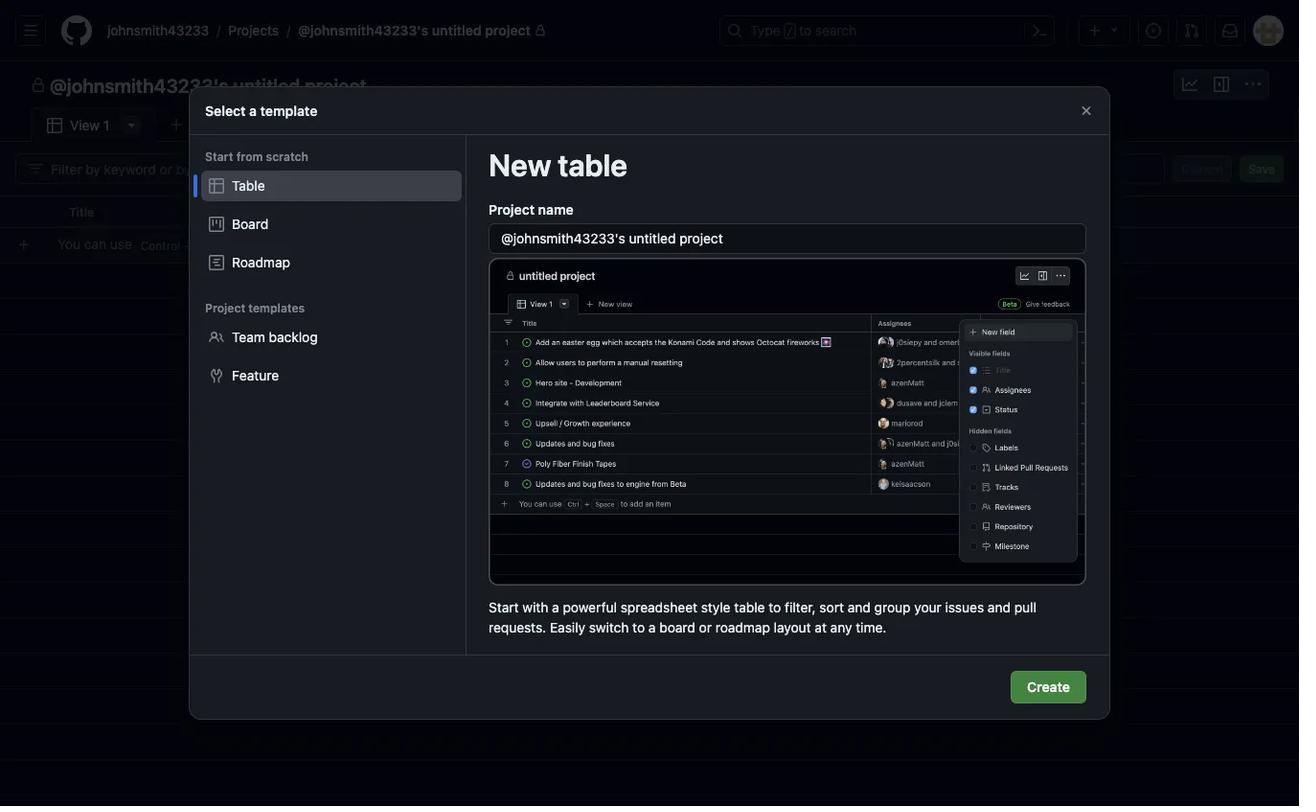 Task type: vqa. For each thing, say whether or not it's contained in the screenshot.
the right triangle down icon
no



Task type: describe. For each thing, give the bounding box(es) containing it.
johnsmith43233 link
[[100, 15, 217, 46]]

search
[[815, 23, 857, 38]]

style
[[701, 599, 731, 615]]

easily
[[550, 619, 586, 635]]

an
[[280, 236, 295, 252]]

new for new view
[[192, 117, 220, 133]]

@johnsmith43233's untitled project inside project navigation
[[50, 74, 367, 96]]

any
[[831, 619, 852, 635]]

new table
[[489, 147, 628, 183]]

you
[[58, 236, 81, 252]]

+
[[184, 239, 191, 253]]

board element
[[201, 209, 462, 240]]

team
[[232, 329, 265, 345]]

lock image
[[535, 25, 546, 36]]

johnsmith43233 / projects /
[[107, 23, 291, 38]]

1 horizontal spatial /
[[287, 23, 291, 38]]

feature
[[232, 368, 279, 383]]

pull
[[1015, 599, 1037, 615]]

create new item or add existing item image
[[16, 237, 32, 253]]

to left search
[[799, 23, 812, 38]]

notifications image
[[1223, 23, 1238, 38]]

with
[[523, 599, 549, 615]]

select
[[205, 103, 246, 118]]

project inside project navigation
[[305, 74, 367, 96]]

title
[[69, 205, 94, 219]]

view inside popup button
[[224, 117, 254, 133]]

switch
[[589, 619, 629, 635]]

/ for johnsmith43233
[[217, 23, 221, 38]]

2 and from the left
[[988, 599, 1011, 615]]

1 and from the left
[[848, 599, 871, 615]]

layout
[[774, 619, 811, 635]]

board
[[660, 619, 696, 635]]

or
[[699, 619, 712, 635]]

1
[[103, 117, 110, 133]]

feature element
[[201, 360, 462, 391]]

can
[[84, 236, 106, 252]]

space
[[195, 239, 229, 253]]

your
[[915, 599, 942, 615]]

project inside @johnsmith43233's untitled project link
[[485, 23, 531, 38]]

project templates element
[[190, 322, 466, 391]]

templates
[[249, 301, 305, 314]]

1 horizontal spatial sc 9kayk9 0 image
[[1214, 77, 1230, 92]]

select a template alert dialog
[[190, 87, 1110, 719]]

view filters region
[[15, 153, 1284, 184]]

to left filter,
[[769, 599, 781, 615]]

close image
[[1079, 103, 1095, 118]]

sc 9kayk9 0 image inside view filters region
[[28, 161, 43, 176]]

project image
[[209, 217, 224, 232]]

new for new table
[[489, 147, 552, 183]]

spreadsheet
[[621, 599, 698, 615]]

project templates
[[205, 301, 305, 314]]

homepage image
[[61, 15, 92, 46]]

issues
[[946, 599, 984, 615]]

1 horizontal spatial a
[[552, 599, 559, 615]]

requests.
[[489, 619, 546, 635]]

view 1
[[70, 117, 110, 133]]

@johnsmith43233's inside @johnsmith43233's untitled project link
[[298, 23, 429, 38]]

tools image
[[209, 368, 224, 383]]

sc 9kayk9 0 image inside view 1 link
[[47, 118, 62, 133]]

view 1 link
[[31, 107, 156, 143]]

backlog
[[269, 329, 318, 345]]

2 view from the left
[[70, 117, 100, 133]]

row containing you can use
[[8, 227, 1300, 263]]

2 horizontal spatial a
[[649, 619, 656, 635]]

board
[[232, 216, 269, 232]]

2 horizontal spatial sc 9kayk9 0 image
[[1246, 77, 1261, 92]]



Task type: locate. For each thing, give the bounding box(es) containing it.
table up name
[[558, 147, 628, 183]]

title row
[[0, 196, 1300, 228]]

new view
[[192, 117, 254, 133]]

1 vertical spatial project
[[305, 74, 367, 96]]

powerful
[[563, 599, 617, 615]]

project
[[489, 201, 535, 217], [205, 301, 245, 314]]

sc 9kayk9 0 image
[[1183, 77, 1198, 92], [31, 78, 46, 93], [47, 118, 62, 133]]

tab panel
[[0, 142, 1300, 806]]

0 horizontal spatial a
[[249, 103, 257, 118]]

Project name text field
[[490, 224, 1086, 253]]

add
[[253, 236, 277, 252]]

0 vertical spatial project
[[489, 201, 535, 217]]

command palette image
[[1032, 23, 1048, 38]]

at
[[815, 619, 827, 635]]

template
[[260, 103, 318, 118]]

untitled up select a template
[[233, 74, 300, 96]]

0 horizontal spatial untitled
[[233, 74, 300, 96]]

table up roadmap
[[734, 599, 765, 615]]

sc 9kayk9 0 image down git pull request image
[[1183, 77, 1198, 92]]

1 horizontal spatial project
[[489, 201, 535, 217]]

select a template
[[205, 103, 318, 118]]

to down spreadsheet
[[633, 619, 645, 635]]

start for start with a powerful spreadsheet style table to filter, sort and group your issues and pull requests. easily switch to a board or roadmap layout at any time.
[[489, 599, 519, 615]]

0 horizontal spatial table
[[558, 147, 628, 183]]

table inside start with a powerful spreadsheet style table to filter, sort and group your issues and pull requests. easily switch to a board or roadmap layout at any time.
[[734, 599, 765, 615]]

project roadmap image
[[209, 255, 224, 270]]

to
[[799, 23, 812, 38], [237, 236, 249, 252], [769, 599, 781, 615], [633, 619, 645, 635]]

list
[[100, 15, 708, 46]]

view up from
[[224, 117, 254, 133]]

team backlog element
[[201, 322, 462, 353]]

1 horizontal spatial untitled
[[432, 23, 482, 38]]

0 horizontal spatial project
[[305, 74, 367, 96]]

/ inside the type / to search
[[787, 25, 794, 38]]

from
[[236, 150, 263, 163]]

project left name
[[489, 201, 535, 217]]

and left pull
[[988, 599, 1011, 615]]

sc 9kayk9 0 image down the notifications image
[[1214, 77, 1230, 92]]

1 horizontal spatial sc 9kayk9 0 image
[[47, 118, 62, 133]]

untitled
[[432, 23, 482, 38], [233, 74, 300, 96]]

save
[[1249, 162, 1276, 175]]

/ left projects at the top left of the page
[[217, 23, 221, 38]]

/ right projects at the top left of the page
[[287, 23, 291, 38]]

start with a powerful spreadsheet style table to filter, sort and group your issues and pull requests. easily switch to a board or roadmap layout at any time. image
[[489, 258, 1087, 586]]

new inside select a template "alert dialog"
[[489, 147, 552, 183]]

start with a powerful spreadsheet style table to filter, sort and group your issues and pull requests. easily switch to a board or roadmap layout at any time.
[[489, 599, 1037, 635]]

a right with
[[552, 599, 559, 615]]

0 horizontal spatial /
[[217, 23, 221, 38]]

2 horizontal spatial sc 9kayk9 0 image
[[1183, 77, 1198, 92]]

0 horizontal spatial view
[[70, 117, 100, 133]]

1 vertical spatial @johnsmith43233's
[[50, 74, 229, 96]]

and
[[848, 599, 871, 615], [988, 599, 1011, 615]]

scratch
[[266, 150, 309, 163]]

2 horizontal spatial /
[[787, 25, 794, 38]]

0 vertical spatial @johnsmith43233's untitled project
[[298, 23, 531, 38]]

sc 9kayk9 0 image
[[1214, 77, 1230, 92], [1246, 77, 1261, 92], [28, 161, 43, 176]]

/ for type
[[787, 25, 794, 38]]

0 vertical spatial a
[[249, 103, 257, 118]]

a
[[249, 103, 257, 118], [552, 599, 559, 615], [649, 619, 656, 635]]

project
[[485, 23, 531, 38], [305, 74, 367, 96]]

view left 1
[[70, 117, 100, 133]]

0 horizontal spatial sc 9kayk9 0 image
[[28, 161, 43, 176]]

discard button
[[1173, 155, 1233, 182]]

plus image
[[1088, 23, 1103, 38]]

@johnsmith43233's
[[298, 23, 429, 38], [50, 74, 229, 96]]

1 horizontal spatial project
[[485, 23, 531, 38]]

table image
[[209, 178, 224, 194]]

column header
[[0, 196, 58, 228]]

project for project templates
[[205, 301, 245, 314]]

1 vertical spatial project
[[205, 301, 245, 314]]

start
[[205, 150, 233, 163], [489, 599, 519, 615]]

project up people "image"
[[205, 301, 245, 314]]

name
[[538, 201, 574, 217]]

0 vertical spatial new
[[192, 117, 220, 133]]

you can use control + space to add an item
[[58, 236, 326, 253]]

0 vertical spatial table
[[558, 147, 628, 183]]

1 horizontal spatial table
[[734, 599, 765, 615]]

to inside you can use control + space to add an item
[[237, 236, 249, 252]]

time.
[[856, 619, 887, 635]]

@johnsmith43233's untitled project
[[298, 23, 531, 38], [50, 74, 367, 96]]

1 vertical spatial start
[[489, 599, 519, 615]]

project navigation
[[0, 61, 1300, 107]]

roadmap
[[716, 619, 770, 635]]

discard
[[1182, 162, 1224, 175]]

start up the table image
[[205, 150, 233, 163]]

project for project name
[[489, 201, 535, 217]]

team backlog
[[232, 329, 318, 345]]

a down spreadsheet
[[649, 619, 656, 635]]

triangle down image
[[1107, 22, 1122, 37]]

view options for view 1 image
[[124, 117, 139, 132]]

1 view from the left
[[224, 117, 254, 133]]

sc 9kayk9 0 image left view 1
[[47, 118, 62, 133]]

project name
[[489, 201, 574, 217]]

group
[[875, 599, 911, 615]]

people image
[[209, 330, 224, 345]]

list containing johnsmith43233 / projects /
[[100, 15, 708, 46]]

table
[[558, 147, 628, 183], [734, 599, 765, 615]]

untitled left lock image
[[432, 23, 482, 38]]

issue opened image
[[1146, 23, 1162, 38]]

start from scratch element
[[190, 171, 466, 278]]

and up time.
[[848, 599, 871, 615]]

@johnsmith43233's inside project navigation
[[50, 74, 229, 96]]

project up template
[[305, 74, 367, 96]]

save button
[[1240, 155, 1284, 182]]

project left lock image
[[485, 23, 531, 38]]

use
[[110, 236, 132, 252]]

1 horizontal spatial @johnsmith43233's
[[298, 23, 429, 38]]

1 vertical spatial a
[[552, 599, 559, 615]]

2 vertical spatial a
[[649, 619, 656, 635]]

start inside start with a powerful spreadsheet style table to filter, sort and group your issues and pull requests. easily switch to a board or roadmap layout at any time.
[[489, 599, 519, 615]]

sort
[[820, 599, 844, 615]]

1 vertical spatial untitled
[[233, 74, 300, 96]]

sc 9kayk9 0 image up view 1 link
[[31, 78, 46, 93]]

start from scratch
[[205, 150, 309, 163]]

table
[[232, 178, 265, 194]]

untitled inside project navigation
[[233, 74, 300, 96]]

filter,
[[785, 599, 816, 615]]

git pull request image
[[1185, 23, 1200, 38]]

start for start from scratch
[[205, 150, 233, 163]]

type
[[750, 23, 781, 38]]

0 vertical spatial project
[[485, 23, 531, 38]]

sc 9kayk9 0 image down view 1 link
[[28, 161, 43, 176]]

start up requests.
[[489, 599, 519, 615]]

row
[[8, 227, 1300, 263]]

control
[[141, 239, 180, 253]]

1 vertical spatial table
[[734, 599, 765, 615]]

/ right type
[[787, 25, 794, 38]]

grid
[[0, 196, 1300, 806]]

1 horizontal spatial and
[[988, 599, 1011, 615]]

1 horizontal spatial start
[[489, 599, 519, 615]]

grid containing you can use
[[0, 196, 1300, 806]]

0 horizontal spatial project
[[205, 301, 245, 314]]

@johnsmith43233's untitled project link
[[291, 15, 554, 46]]

tab panel containing you can use
[[0, 142, 1300, 806]]

/
[[217, 23, 221, 38], [287, 23, 291, 38], [787, 25, 794, 38]]

new inside popup button
[[192, 117, 220, 133]]

0 horizontal spatial new
[[192, 117, 220, 133]]

table element
[[201, 171, 462, 201]]

1 vertical spatial @johnsmith43233's untitled project
[[50, 74, 367, 96]]

0 horizontal spatial sc 9kayk9 0 image
[[31, 78, 46, 93]]

a right the select in the top of the page
[[249, 103, 257, 118]]

column header inside 'tab panel'
[[0, 196, 58, 228]]

item
[[299, 236, 326, 252]]

1 horizontal spatial view
[[224, 117, 254, 133]]

tab list
[[31, 107, 297, 143]]

to down board
[[237, 236, 249, 252]]

1 horizontal spatial new
[[489, 147, 552, 183]]

johnsmith43233
[[107, 23, 209, 38]]

new table region
[[0, 0, 1300, 806]]

projects
[[228, 23, 279, 38]]

new view button
[[156, 110, 267, 140]]

0 horizontal spatial and
[[848, 599, 871, 615]]

projects link
[[221, 15, 287, 46]]

view
[[224, 117, 254, 133], [70, 117, 100, 133]]

0 vertical spatial @johnsmith43233's
[[298, 23, 429, 38]]

roadmap element
[[201, 247, 462, 278]]

type / to search
[[750, 23, 857, 38]]

0 horizontal spatial @johnsmith43233's
[[50, 74, 229, 96]]

tab list containing new view
[[31, 107, 297, 143]]

0 horizontal spatial start
[[205, 150, 233, 163]]

roadmap
[[232, 254, 290, 270]]

sc 9kayk9 0 image up save
[[1246, 77, 1261, 92]]

0 vertical spatial untitled
[[432, 23, 482, 38]]

new
[[192, 117, 220, 133], [489, 147, 552, 183]]

0 vertical spatial start
[[205, 150, 233, 163]]

1 vertical spatial new
[[489, 147, 552, 183]]



